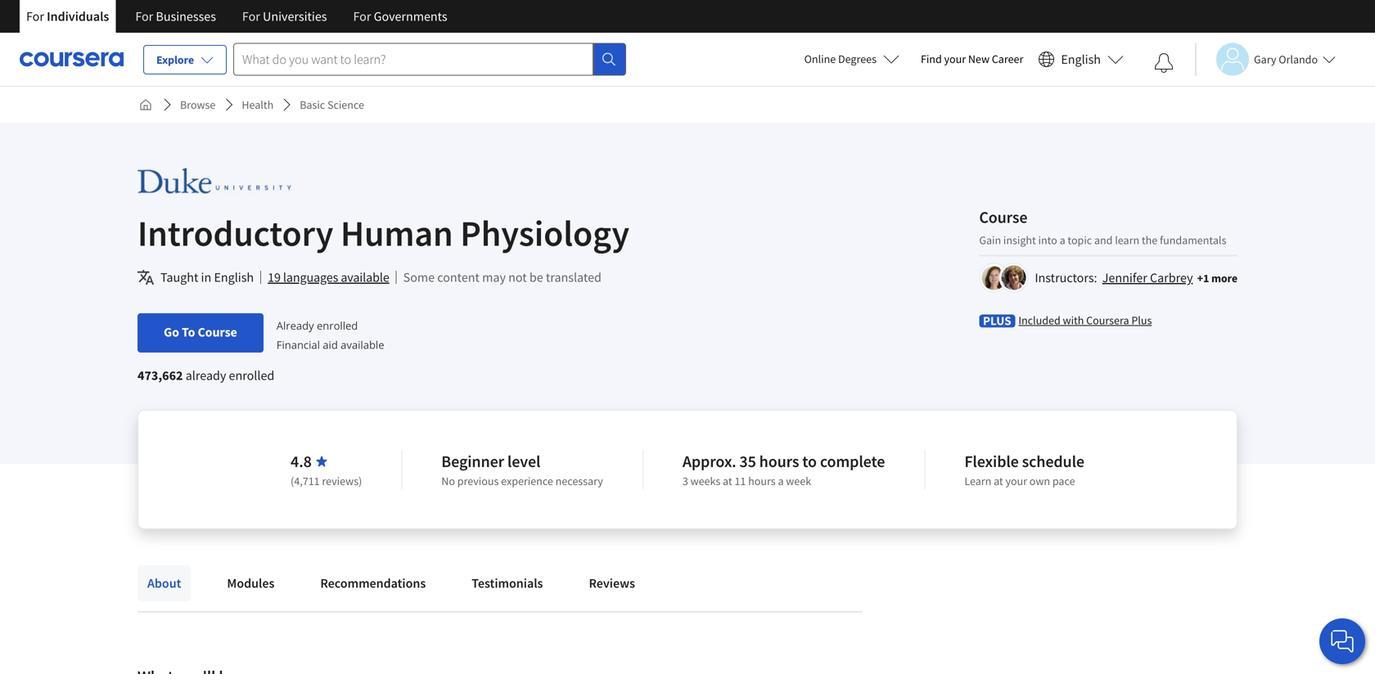 Task type: describe. For each thing, give the bounding box(es) containing it.
course inside go to course button
[[198, 324, 237, 340]]

into
[[1038, 233, 1057, 248]]

banner navigation
[[13, 0, 460, 33]]

1 vertical spatial enrolled
[[229, 367, 274, 384]]

experience
[[501, 474, 553, 489]]

universities
[[263, 8, 327, 25]]

basic science link
[[293, 90, 371, 119]]

flexible
[[964, 451, 1019, 472]]

basic
[[300, 97, 325, 112]]

modules
[[227, 575, 274, 592]]

career
[[992, 52, 1023, 66]]

4.8
[[291, 451, 312, 472]]

go to course
[[164, 324, 237, 340]]

schedule
[[1022, 451, 1084, 472]]

go to course button
[[138, 313, 263, 353]]

about link
[[138, 566, 191, 602]]

learn
[[964, 474, 991, 489]]

financial
[[276, 337, 320, 352]]

necessary
[[555, 474, 603, 489]]

translated
[[546, 269, 601, 286]]

individuals
[[47, 8, 109, 25]]

orlando
[[1279, 52, 1318, 67]]

coursera image
[[20, 46, 124, 72]]

new
[[968, 52, 990, 66]]

degrees
[[838, 52, 877, 66]]

some
[[403, 269, 435, 286]]

own
[[1029, 474, 1050, 489]]

taught in english
[[160, 269, 254, 286]]

course gain insight into a topic and learn the fundamentals
[[979, 207, 1226, 248]]

473,662 already enrolled
[[138, 367, 274, 384]]

for universities
[[242, 8, 327, 25]]

jennifer
[[1102, 270, 1147, 286]]

weeks
[[690, 474, 720, 489]]

your inside flexible schedule learn at your own pace
[[1005, 474, 1027, 489]]

online
[[804, 52, 836, 66]]

for governments
[[353, 8, 447, 25]]

What do you want to learn? text field
[[233, 43, 593, 76]]

available inside already enrolled financial aid available
[[341, 337, 384, 352]]

about
[[147, 575, 181, 592]]

explore
[[156, 52, 194, 67]]

find your new career link
[[913, 49, 1032, 70]]

carbrey
[[1150, 270, 1193, 286]]

week
[[786, 474, 811, 489]]

included with coursera plus link
[[1018, 312, 1152, 329]]

more
[[1211, 271, 1238, 286]]

find your new career
[[921, 52, 1023, 66]]

taught
[[160, 269, 198, 286]]

pace
[[1052, 474, 1075, 489]]

coursera plus image
[[979, 315, 1015, 328]]

go
[[164, 324, 179, 340]]

approx.
[[682, 451, 736, 472]]

duke university image
[[138, 162, 291, 199]]

learn
[[1115, 233, 1139, 248]]

already
[[276, 318, 314, 333]]

19 languages available button
[[268, 268, 389, 287]]

emma jakoi image
[[1001, 266, 1026, 290]]

reviews
[[589, 575, 635, 592]]

gary orlando button
[[1195, 43, 1336, 76]]

for businesses
[[135, 8, 216, 25]]

chat with us image
[[1329, 629, 1355, 655]]

for for governments
[[353, 8, 371, 25]]

find
[[921, 52, 942, 66]]

financial aid available button
[[276, 337, 384, 352]]

beginner level no previous experience necessary
[[441, 451, 603, 489]]

instructors:
[[1035, 270, 1097, 286]]

course inside course gain insight into a topic and learn the fundamentals
[[979, 207, 1028, 228]]

testimonials link
[[462, 566, 553, 602]]

for for individuals
[[26, 8, 44, 25]]

included with coursera plus
[[1018, 313, 1152, 328]]

0 vertical spatial hours
[[759, 451, 799, 472]]

0 horizontal spatial english
[[214, 269, 254, 286]]

approx. 35 hours to complete 3 weeks at 11 hours a week
[[682, 451, 885, 489]]

introductory human physiology
[[138, 210, 629, 256]]

online degrees button
[[791, 41, 913, 77]]

11
[[735, 474, 746, 489]]

aid
[[323, 337, 338, 352]]



Task type: locate. For each thing, give the bounding box(es) containing it.
0 horizontal spatial course
[[198, 324, 237, 340]]

for left individuals
[[26, 8, 44, 25]]

in
[[201, 269, 211, 286]]

instructors: jennifer carbrey +1 more
[[1035, 270, 1238, 286]]

at right the learn
[[994, 474, 1003, 489]]

473,662
[[138, 367, 183, 384]]

course right to
[[198, 324, 237, 340]]

your left own
[[1005, 474, 1027, 489]]

english
[[1061, 51, 1101, 68], [214, 269, 254, 286]]

1 horizontal spatial a
[[1060, 233, 1065, 248]]

0 vertical spatial enrolled
[[317, 318, 358, 333]]

a inside course gain insight into a topic and learn the fundamentals
[[1060, 233, 1065, 248]]

complete
[[820, 451, 885, 472]]

already
[[186, 367, 226, 384]]

0 horizontal spatial a
[[778, 474, 784, 489]]

may
[[482, 269, 506, 286]]

available down "introductory human physiology"
[[341, 269, 389, 286]]

0 vertical spatial available
[[341, 269, 389, 286]]

+1 more button
[[1197, 270, 1238, 286]]

previous
[[457, 474, 499, 489]]

course
[[979, 207, 1028, 228], [198, 324, 237, 340]]

governments
[[374, 8, 447, 25]]

3 for from the left
[[242, 8, 260, 25]]

0 vertical spatial a
[[1060, 233, 1065, 248]]

a inside approx. 35 hours to complete 3 weeks at 11 hours a week
[[778, 474, 784, 489]]

course up gain
[[979, 207, 1028, 228]]

for individuals
[[26, 8, 109, 25]]

at
[[723, 474, 732, 489], [994, 474, 1003, 489]]

0 vertical spatial english
[[1061, 51, 1101, 68]]

and
[[1094, 233, 1113, 248]]

0 vertical spatial course
[[979, 207, 1028, 228]]

plus
[[1131, 313, 1152, 328]]

1 vertical spatial hours
[[748, 474, 776, 489]]

fundamentals
[[1160, 233, 1226, 248]]

testimonials
[[472, 575, 543, 592]]

reviews link
[[579, 566, 645, 602]]

jennifer carbrey link
[[1102, 270, 1193, 286]]

enrolled right 'already'
[[229, 367, 274, 384]]

explore button
[[143, 45, 227, 74]]

browse
[[180, 97, 216, 112]]

modules link
[[217, 566, 284, 602]]

0 horizontal spatial your
[[944, 52, 966, 66]]

3
[[682, 474, 688, 489]]

beginner
[[441, 451, 504, 472]]

for for universities
[[242, 8, 260, 25]]

enrolled inside already enrolled financial aid available
[[317, 318, 358, 333]]

2 for from the left
[[135, 8, 153, 25]]

gain
[[979, 233, 1001, 248]]

reviews)
[[322, 474, 362, 489]]

at inside approx. 35 hours to complete 3 weeks at 11 hours a week
[[723, 474, 732, 489]]

available
[[341, 269, 389, 286], [341, 337, 384, 352]]

languages
[[283, 269, 338, 286]]

available right the aid
[[341, 337, 384, 352]]

to
[[802, 451, 817, 472]]

your
[[944, 52, 966, 66], [1005, 474, 1027, 489]]

1 vertical spatial course
[[198, 324, 237, 340]]

recommendations link
[[310, 566, 436, 602]]

health link
[[235, 90, 280, 119]]

your right the find
[[944, 52, 966, 66]]

coursera
[[1086, 313, 1129, 328]]

1 at from the left
[[723, 474, 732, 489]]

flexible schedule learn at your own pace
[[964, 451, 1084, 489]]

show notifications image
[[1154, 53, 1174, 73]]

to
[[182, 324, 195, 340]]

a
[[1060, 233, 1065, 248], [778, 474, 784, 489]]

at left 11
[[723, 474, 732, 489]]

(4,711 reviews)
[[291, 474, 362, 489]]

the
[[1142, 233, 1157, 248]]

1 vertical spatial a
[[778, 474, 784, 489]]

1 horizontal spatial at
[[994, 474, 1003, 489]]

content
[[437, 269, 480, 286]]

insight
[[1003, 233, 1036, 248]]

1 horizontal spatial enrolled
[[317, 318, 358, 333]]

hours
[[759, 451, 799, 472], [748, 474, 776, 489]]

english button
[[1032, 33, 1130, 86]]

a right the into on the right of page
[[1060, 233, 1065, 248]]

(4,711
[[291, 474, 320, 489]]

included
[[1018, 313, 1060, 328]]

for left businesses
[[135, 8, 153, 25]]

level
[[507, 451, 540, 472]]

english right in
[[214, 269, 254, 286]]

1 horizontal spatial course
[[979, 207, 1028, 228]]

for left governments
[[353, 8, 371, 25]]

0 horizontal spatial at
[[723, 474, 732, 489]]

a left week at the bottom of page
[[778, 474, 784, 489]]

online degrees
[[804, 52, 877, 66]]

available inside button
[[341, 269, 389, 286]]

enrolled up financial aid available button
[[317, 318, 358, 333]]

recommendations
[[320, 575, 426, 592]]

hours right 11
[[748, 474, 776, 489]]

for left universities
[[242, 8, 260, 25]]

None search field
[[233, 43, 626, 76]]

already enrolled financial aid available
[[276, 318, 384, 352]]

physiology
[[460, 210, 629, 256]]

19
[[268, 269, 281, 286]]

browse link
[[174, 90, 222, 119]]

basic science
[[300, 97, 364, 112]]

1 vertical spatial your
[[1005, 474, 1027, 489]]

science
[[327, 97, 364, 112]]

1 for from the left
[[26, 8, 44, 25]]

1 available from the top
[[341, 269, 389, 286]]

some content may not be translated
[[403, 269, 601, 286]]

2 available from the top
[[341, 337, 384, 352]]

35
[[739, 451, 756, 472]]

4 for from the left
[[353, 8, 371, 25]]

0 horizontal spatial enrolled
[[229, 367, 274, 384]]

1 horizontal spatial english
[[1061, 51, 1101, 68]]

businesses
[[156, 8, 216, 25]]

+1
[[1197, 271, 1209, 286]]

topic
[[1068, 233, 1092, 248]]

jennifer carbrey image
[[982, 266, 1006, 290]]

2 at from the left
[[994, 474, 1003, 489]]

introductory
[[138, 210, 333, 256]]

at inside flexible schedule learn at your own pace
[[994, 474, 1003, 489]]

hours up week at the bottom of page
[[759, 451, 799, 472]]

english inside button
[[1061, 51, 1101, 68]]

no
[[441, 474, 455, 489]]

english right career
[[1061, 51, 1101, 68]]

with
[[1063, 313, 1084, 328]]

gary
[[1254, 52, 1276, 67]]

1 horizontal spatial your
[[1005, 474, 1027, 489]]

for for businesses
[[135, 8, 153, 25]]

1 vertical spatial available
[[341, 337, 384, 352]]

human
[[340, 210, 453, 256]]

0 vertical spatial your
[[944, 52, 966, 66]]

19 languages available
[[268, 269, 389, 286]]

for
[[26, 8, 44, 25], [135, 8, 153, 25], [242, 8, 260, 25], [353, 8, 371, 25]]

home image
[[139, 98, 152, 111]]

1 vertical spatial english
[[214, 269, 254, 286]]



Task type: vqa. For each thing, say whether or not it's contained in the screenshot.
recommended inside the Grow employee skills with recommended courses
no



